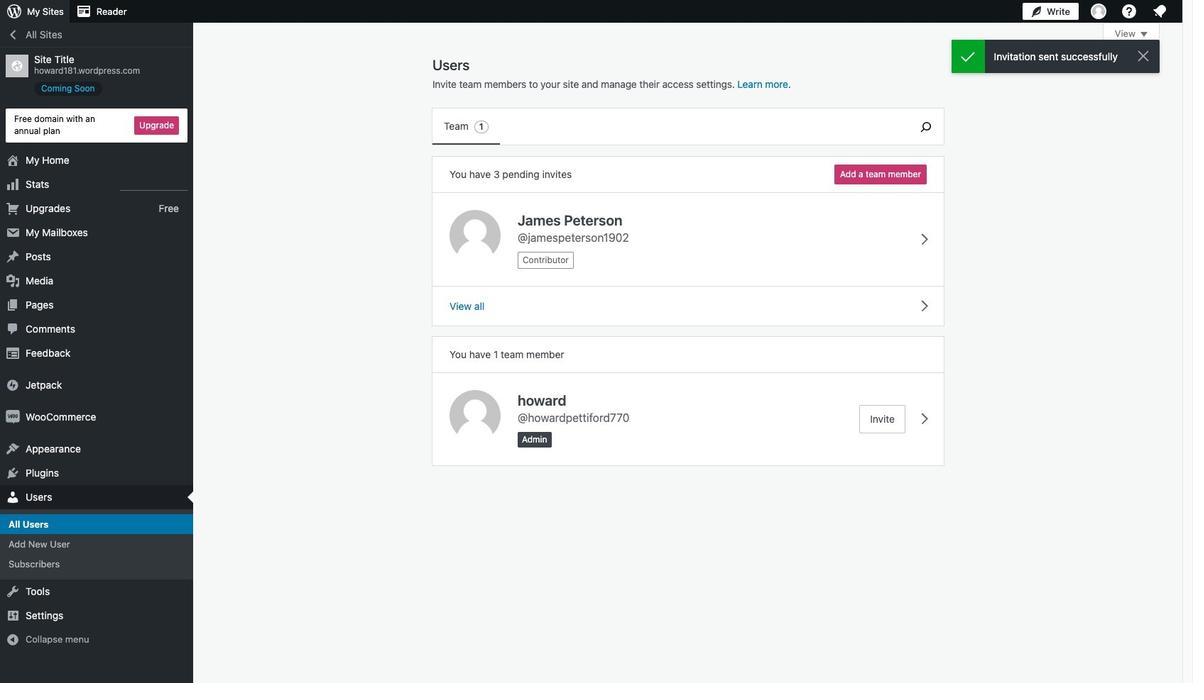 Task type: describe. For each thing, give the bounding box(es) containing it.
dismiss image
[[1135, 48, 1152, 65]]

help image
[[1121, 3, 1138, 20]]

howard image
[[450, 391, 501, 442]]

1 img image from the top
[[6, 378, 20, 392]]

notice status
[[951, 40, 1160, 73]]

highest hourly views 0 image
[[120, 182, 188, 191]]



Task type: vqa. For each thing, say whether or not it's contained in the screenshot.
howard image
yes



Task type: locate. For each thing, give the bounding box(es) containing it.
manage your notifications image
[[1151, 3, 1168, 20]]

my profile image
[[1091, 4, 1107, 19]]

closed image
[[1141, 32, 1148, 37]]

0 vertical spatial img image
[[6, 378, 20, 392]]

1 vertical spatial img image
[[6, 410, 20, 424]]

james peterson image
[[450, 210, 501, 261]]

open search image
[[908, 118, 944, 135]]

2 img image from the top
[[6, 410, 20, 424]]

img image
[[6, 378, 20, 392], [6, 410, 20, 424]]

None search field
[[908, 109, 944, 145]]

main content
[[433, 23, 1160, 466]]



